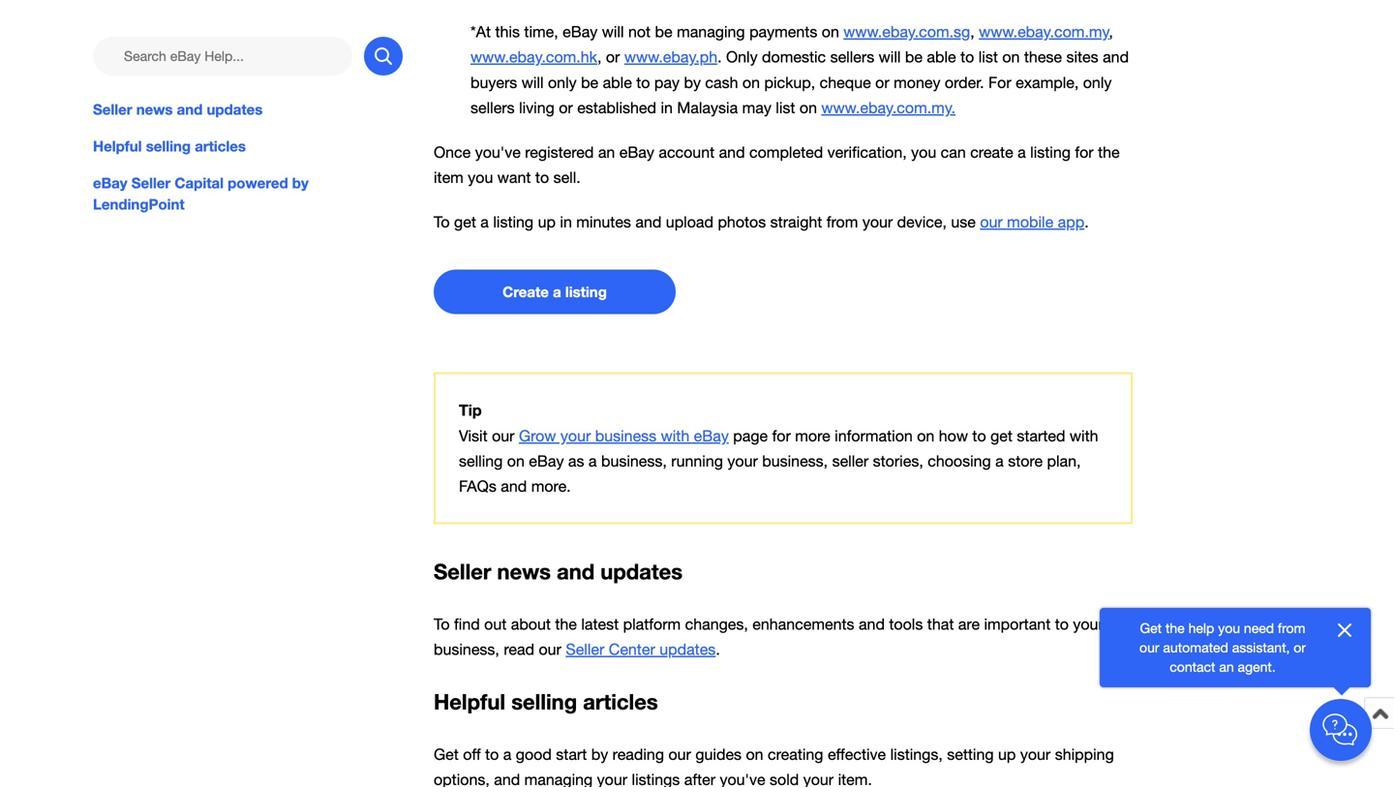 Task type: vqa. For each thing, say whether or not it's contained in the screenshot.
left the from
yes



Task type: describe. For each thing, give the bounding box(es) containing it.
cheque
[[820, 73, 871, 91]]

ebay inside once you've registered an ebay account and completed verification, you can create a listing for the item you want to sell.
[[619, 143, 654, 161]]

0 horizontal spatial from
[[827, 213, 858, 231]]

on inside page for more information on how to get started with selling on ebay as a business, running your business, seller stories, choosing a store plan, faqs and more.
[[507, 452, 525, 470]]

registered
[[525, 143, 594, 161]]

these
[[1024, 48, 1062, 66]]

account
[[659, 143, 715, 161]]

want
[[497, 168, 531, 186]]

create
[[970, 143, 1013, 161]]

as
[[568, 452, 584, 470]]

page for more information on how to get started with selling on ebay as a business, running your business, seller stories, choosing a store plan, faqs and more.
[[459, 427, 1098, 495]]

www.ebay.com.my. link
[[821, 99, 956, 117]]

1 vertical spatial seller news and updates
[[434, 559, 683, 584]]

*at this time, ebay will not be managing payments on www.ebay.com.sg , www.ebay.com.my , www.ebay.com.hk , or www.ebay.ph
[[471, 23, 1113, 66]]

upload
[[666, 213, 714, 231]]

www.ebay.com.hk link
[[471, 48, 597, 66]]

that
[[927, 615, 954, 633]]

app
[[1058, 213, 1085, 231]]

2 horizontal spatial be
[[905, 48, 923, 66]]

domestic
[[762, 48, 826, 66]]

and inside to find out about the latest platform changes, enhancements and tools that are important to your business, read our
[[859, 615, 885, 633]]

center
[[609, 640, 655, 658]]

cash
[[705, 73, 738, 91]]

and inside once you've registered an ebay account and completed verification, you can create a listing for the item you want to sell.
[[719, 143, 745, 161]]

page
[[733, 427, 768, 445]]

on inside get off to a good start by reading our guides on creating effective listings, setting up your shipping options, and managing your listings after you've sold your item.
[[746, 745, 763, 763]]

get the help you need from our automated assistant, or contact an agent.
[[1140, 620, 1306, 675]]

selling inside page for more information on how to get started with selling on ebay as a business, running your business, seller stories, choosing a store plan, faqs and more.
[[459, 452, 503, 470]]

a inside "link"
[[553, 283, 561, 301]]

1 horizontal spatial articles
[[583, 689, 658, 715]]

seller center updates link
[[566, 640, 716, 658]]

to left pay
[[636, 73, 650, 91]]

started
[[1017, 427, 1065, 445]]

or inside get the help you need from our automated assistant, or contact an agent.
[[1294, 639, 1306, 655]]

capital
[[175, 174, 224, 192]]

1 vertical spatial list
[[776, 99, 795, 117]]

good
[[516, 745, 552, 763]]

www.ebay.com.my link
[[979, 23, 1109, 41]]

0 vertical spatial seller news and updates
[[93, 101, 263, 118]]

get off to a good start by reading our guides on creating effective listings, setting up your shipping options, and managing your listings after you've sold your item.
[[434, 745, 1114, 787]]

agent.
[[1238, 659, 1276, 675]]

managing inside get off to a good start by reading our guides on creating effective listings, setting up your shipping options, and managing your listings after you've sold your item.
[[524, 771, 593, 787]]

or right living
[[559, 99, 573, 117]]

contact
[[1170, 659, 1215, 675]]

1 horizontal spatial helpful selling articles
[[434, 689, 658, 715]]

plan,
[[1047, 452, 1081, 470]]

www.ebay.ph
[[624, 48, 717, 66]]

up inside get off to a good start by reading our guides on creating effective listings, setting up your shipping options, and managing your listings after you've sold your item.
[[998, 745, 1016, 763]]

ebay inside the tip visit our grow your business with ebay
[[694, 427, 729, 445]]

managing inside *at this time, ebay will not be managing payments on www.ebay.com.sg , www.ebay.com.my , www.ebay.com.hk , or www.ebay.ph
[[677, 23, 745, 41]]

buyers
[[471, 73, 517, 91]]

options,
[[434, 771, 490, 787]]

business, inside to find out about the latest platform changes, enhancements and tools that are important to your business, read our
[[434, 640, 499, 658]]

or inside *at this time, ebay will not be managing payments on www.ebay.com.sg , www.ebay.com.my , www.ebay.com.hk , or www.ebay.ph
[[606, 48, 620, 66]]

seller inside ebay seller capital powered by lendingpoint
[[131, 174, 171, 192]]

will for not
[[602, 23, 624, 41]]

important
[[984, 615, 1051, 633]]

grow
[[519, 427, 556, 445]]

www.ebay.ph link
[[624, 48, 717, 66]]

store
[[1008, 452, 1043, 470]]

0 vertical spatial you
[[911, 143, 936, 161]]

our mobile app link
[[980, 213, 1085, 231]]

platform
[[623, 615, 681, 633]]

create a listing
[[503, 283, 607, 301]]

2 horizontal spatial selling
[[511, 689, 577, 715]]

and up "latest"
[[557, 559, 595, 584]]

1 vertical spatial in
[[560, 213, 572, 231]]

use
[[951, 213, 976, 231]]

be inside *at this time, ebay will not be managing payments on www.ebay.com.sg , www.ebay.com.my , www.ebay.com.hk , or www.ebay.ph
[[655, 23, 672, 41]]

get inside page for more information on how to get started with selling on ebay as a business, running your business, seller stories, choosing a store plan, faqs and more.
[[990, 427, 1013, 445]]

about
[[511, 615, 551, 633]]

1 horizontal spatial able
[[927, 48, 956, 66]]

listing inside once you've registered an ebay account and completed verification, you can create a listing for the item you want to sell.
[[1030, 143, 1071, 161]]

the inside once you've registered an ebay account and completed verification, you can create a listing for the item you want to sell.
[[1098, 143, 1120, 161]]

seller center updates .
[[566, 640, 720, 658]]

are
[[958, 615, 980, 633]]

get for get the help you need from our automated assistant, or contact an agent.
[[1140, 620, 1162, 636]]

time,
[[524, 23, 558, 41]]

*at
[[471, 23, 491, 41]]

enhancements
[[753, 615, 854, 633]]

established
[[577, 99, 656, 117]]

in inside . only domestic sellers will be able to list on these sites and buyers will only be able to pay by cash on pickup, cheque or money order. for example, only sellers living or established in malaysia may list on
[[661, 99, 673, 117]]

and inside get off to a good start by reading our guides on creating effective listings, setting up your shipping options, and managing your listings after you've sold your item.
[[494, 771, 520, 787]]

0 horizontal spatial listing
[[493, 213, 534, 231]]

for
[[988, 73, 1011, 91]]

your inside to find out about the latest platform changes, enhancements and tools that are important to your business, read our
[[1073, 615, 1103, 633]]

this
[[495, 23, 520, 41]]

listings after
[[632, 771, 715, 787]]

stories,
[[873, 452, 923, 470]]

www.ebay.com.my
[[979, 23, 1109, 41]]

mobile
[[1007, 213, 1054, 231]]

sites
[[1066, 48, 1098, 66]]

photos
[[718, 213, 766, 231]]

powered
[[228, 174, 288, 192]]

item.
[[838, 771, 872, 787]]

start
[[556, 745, 587, 763]]

not
[[628, 23, 651, 41]]

1 vertical spatial you
[[468, 168, 493, 186]]

you inside get the help you need from our automated assistant, or contact an agent.
[[1218, 620, 1240, 636]]

how
[[939, 427, 968, 445]]

ebay seller capital powered by lendingpoint link
[[93, 172, 403, 215]]

need
[[1244, 620, 1274, 636]]

shipping
[[1055, 745, 1114, 763]]

more.
[[531, 477, 571, 495]]

1 horizontal spatial news
[[497, 559, 551, 584]]

only
[[726, 48, 758, 66]]

out
[[484, 615, 507, 633]]

1 horizontal spatial business,
[[601, 452, 667, 470]]

creating
[[768, 745, 823, 763]]

helpful selling articles link
[[93, 136, 403, 157]]

our inside the tip visit our grow your business with ebay
[[492, 427, 515, 445]]

www.ebay.com.sg link
[[844, 23, 970, 41]]

0 vertical spatial sellers
[[830, 48, 874, 66]]

minutes
[[576, 213, 631, 231]]

your left device,
[[862, 213, 893, 231]]

seller
[[832, 452, 869, 470]]

2 horizontal spatial business,
[[762, 452, 828, 470]]

pickup,
[[764, 73, 815, 91]]

our inside get the help you need from our automated assistant, or contact an agent.
[[1140, 639, 1159, 655]]

with
[[1070, 427, 1098, 445]]

straight
[[770, 213, 822, 231]]

Search eBay Help... text field
[[93, 37, 352, 76]]

example,
[[1016, 73, 1079, 91]]

listing inside "link"
[[565, 283, 607, 301]]

get for get off to a good start by reading our guides on creating effective listings, setting up your shipping options, and managing your listings after you've sold your item.
[[434, 745, 459, 763]]



Task type: locate. For each thing, give the bounding box(es) containing it.
up right setting
[[998, 745, 1016, 763]]

1 horizontal spatial helpful
[[434, 689, 505, 715]]

0 horizontal spatial by
[[292, 174, 309, 192]]

will down www.ebay.com.sg link
[[879, 48, 901, 66]]

listings,
[[890, 745, 943, 763]]

1 horizontal spatial from
[[1278, 620, 1305, 636]]

0 horizontal spatial articles
[[195, 138, 246, 155]]

automated
[[1163, 639, 1228, 655]]

news
[[136, 101, 173, 118], [497, 559, 551, 584]]

0 vertical spatial helpful selling articles
[[93, 138, 246, 155]]

0 horizontal spatial you've
[[475, 143, 521, 161]]

to get a listing up in minutes and upload photos straight from your device, use our mobile app .
[[434, 213, 1089, 231]]

1 vertical spatial for
[[772, 427, 791, 445]]

money
[[894, 73, 941, 91]]

to find out about the latest platform changes, enhancements and tools that are important to your business, read our
[[434, 615, 1103, 658]]

be up money in the top right of the page
[[905, 48, 923, 66]]

sell.
[[553, 168, 581, 186]]

our up listings after
[[668, 745, 691, 763]]

to down item
[[434, 213, 450, 231]]

articles
[[195, 138, 246, 155], [583, 689, 658, 715]]

an inside get the help you need from our automated assistant, or contact an agent.
[[1219, 659, 1234, 675]]

our left the automated
[[1140, 639, 1159, 655]]

www.ebay.com.hk
[[471, 48, 597, 66]]

0 vertical spatial to
[[434, 213, 450, 231]]

from right straight
[[827, 213, 858, 231]]

1 vertical spatial news
[[497, 559, 551, 584]]

completed
[[749, 143, 823, 161]]

2 vertical spatial listing
[[565, 283, 607, 301]]

tip
[[459, 401, 482, 419]]

ebay down established on the top of the page
[[619, 143, 654, 161]]

2 horizontal spatial listing
[[1030, 143, 1071, 161]]

from right 'need'
[[1278, 620, 1305, 636]]

an inside once you've registered an ebay account and completed verification, you can create a listing for the item you want to sell.
[[598, 143, 615, 161]]

news up about
[[497, 559, 551, 584]]

0 vertical spatial get
[[454, 213, 476, 231]]

0 vertical spatial listing
[[1030, 143, 1071, 161]]

by inside . only domestic sellers will be able to list on these sites and buyers will only be able to pay by cash on pickup, cheque or money order. for example, only sellers living or established in malaysia may list on
[[684, 73, 701, 91]]

an down established on the top of the page
[[598, 143, 615, 161]]

2 vertical spatial .
[[716, 640, 720, 658]]

the inside to find out about the latest platform changes, enhancements and tools that are important to your business, read our
[[555, 615, 577, 633]]

and right account
[[719, 143, 745, 161]]

tools
[[889, 615, 923, 633]]

get down item
[[454, 213, 476, 231]]

and down good
[[494, 771, 520, 787]]

managing up only
[[677, 23, 745, 41]]

you right help
[[1218, 620, 1240, 636]]

get inside get off to a good start by reading our guides on creating effective listings, setting up your shipping options, and managing your listings after you've sold your item.
[[434, 745, 459, 763]]

0 vertical spatial will
[[602, 23, 624, 41]]

0 vertical spatial an
[[598, 143, 615, 161]]

. down the changes,
[[716, 640, 720, 658]]

0 vertical spatial in
[[661, 99, 673, 117]]

in left minutes
[[560, 213, 572, 231]]

on
[[822, 23, 839, 41], [1002, 48, 1020, 66], [742, 73, 760, 91], [800, 99, 817, 117], [507, 452, 525, 470], [746, 745, 763, 763]]

your up as
[[560, 427, 591, 445]]

on down grow
[[507, 452, 525, 470]]

from
[[827, 213, 858, 231], [1278, 620, 1305, 636]]

0 horizontal spatial the
[[555, 615, 577, 633]]

can
[[941, 143, 966, 161]]

0 vertical spatial able
[[927, 48, 956, 66]]

by inside get off to a good start by reading our guides on creating effective listings, setting up your shipping options, and managing your listings after you've sold your item.
[[591, 745, 608, 763]]

0 vertical spatial .
[[717, 48, 722, 66]]

www.ebay.com.my.
[[821, 99, 956, 117]]

your down creating on the right bottom of the page
[[803, 771, 834, 787]]

a
[[1018, 143, 1026, 161], [480, 213, 489, 231], [553, 283, 561, 301], [589, 452, 597, 470], [995, 452, 1004, 470], [503, 745, 512, 763]]

0 horizontal spatial will
[[522, 73, 544, 91]]

for inside page for more information on how to get started with selling on ebay as a business, running your business, seller stories, choosing a store plan, faqs and more.
[[772, 427, 791, 445]]

0 horizontal spatial you
[[468, 168, 493, 186]]

business, down find
[[434, 640, 499, 658]]

and right faqs
[[501, 477, 527, 495]]

updates up helpful selling articles link
[[207, 101, 263, 118]]

0 horizontal spatial helpful
[[93, 138, 142, 155]]

managing down the start
[[524, 771, 593, 787]]

1 horizontal spatial ,
[[970, 23, 975, 41]]

ebay seller capital powered by lendingpoint
[[93, 174, 309, 213]]

on up 'domestic'
[[822, 23, 839, 41]]

1 vertical spatial .
[[1085, 213, 1089, 231]]

2 vertical spatial be
[[581, 73, 598, 91]]

able
[[927, 48, 956, 66], [603, 73, 632, 91]]

0 horizontal spatial business,
[[434, 640, 499, 658]]

in
[[661, 99, 673, 117], [560, 213, 572, 231]]

1 vertical spatial get
[[434, 745, 459, 763]]

helpful selling articles up the capital
[[93, 138, 246, 155]]

0 horizontal spatial able
[[603, 73, 632, 91]]

to right how
[[972, 427, 986, 445]]

selling
[[146, 138, 191, 155], [459, 452, 503, 470], [511, 689, 577, 715]]

by right pay
[[684, 73, 701, 91]]

1 to from the top
[[434, 213, 450, 231]]

reading
[[613, 745, 664, 763]]

1 vertical spatial able
[[603, 73, 632, 91]]

you left can
[[911, 143, 936, 161]]

choosing
[[928, 452, 991, 470]]

once you've registered an ebay account and completed verification, you can create a listing for the item you want to sell.
[[434, 143, 1120, 186]]

0 vertical spatial news
[[136, 101, 173, 118]]

0 horizontal spatial seller news and updates
[[93, 101, 263, 118]]

0 vertical spatial managing
[[677, 23, 745, 41]]

1 horizontal spatial listing
[[565, 283, 607, 301]]

1 horizontal spatial up
[[998, 745, 1016, 763]]

will down www.ebay.com.hk
[[522, 73, 544, 91]]

for up app
[[1075, 143, 1094, 161]]

order.
[[945, 73, 984, 91]]

selling up the capital
[[146, 138, 191, 155]]

you've up want
[[475, 143, 521, 161]]

off
[[463, 745, 481, 763]]

to inside page for more information on how to get started with selling on ebay as a business, running your business, seller stories, choosing a store plan, faqs and more.
[[972, 427, 986, 445]]

1 horizontal spatial selling
[[459, 452, 503, 470]]

and right sites
[[1103, 48, 1129, 66]]

1 vertical spatial sellers
[[471, 99, 515, 117]]

1 vertical spatial helpful selling articles
[[434, 689, 658, 715]]

ebay right time,
[[563, 23, 598, 41]]

1 horizontal spatial an
[[1219, 659, 1234, 675]]

for inside once you've registered an ebay account and completed verification, you can create a listing for the item you want to sell.
[[1075, 143, 1094, 161]]

on inside *at this time, ebay will not be managing payments on www.ebay.com.sg , www.ebay.com.my , www.ebay.com.hk , or www.ebay.ph
[[822, 23, 839, 41]]

0 horizontal spatial for
[[772, 427, 791, 445]]

to
[[960, 48, 974, 66], [636, 73, 650, 91], [535, 168, 549, 186], [972, 427, 986, 445], [1055, 615, 1069, 633], [485, 745, 499, 763]]

0 vertical spatial list
[[979, 48, 998, 66]]

helpful up "off"
[[434, 689, 505, 715]]

a inside once you've registered an ebay account and completed verification, you can create a listing for the item you want to sell.
[[1018, 143, 1026, 161]]

0 vertical spatial helpful
[[93, 138, 142, 155]]

more
[[795, 427, 830, 445]]

get up store in the right bottom of the page
[[990, 427, 1013, 445]]

list down pickup,
[[776, 99, 795, 117]]

articles up the capital
[[195, 138, 246, 155]]

2 vertical spatial updates
[[660, 640, 716, 658]]

your down reading at the left
[[597, 771, 627, 787]]

1 vertical spatial managing
[[524, 771, 593, 787]]

to left find
[[434, 615, 450, 633]]

1 vertical spatial listing
[[493, 213, 534, 231]]

will for be
[[879, 48, 901, 66]]

1 vertical spatial you've
[[720, 771, 765, 787]]

get left help
[[1140, 620, 1162, 636]]

1 vertical spatial helpful
[[434, 689, 505, 715]]

1 vertical spatial will
[[879, 48, 901, 66]]

1 horizontal spatial you
[[911, 143, 936, 161]]

find
[[454, 615, 480, 633]]

ebay up lendingpoint
[[93, 174, 127, 192]]

get inside get the help you need from our automated assistant, or contact an agent.
[[1140, 620, 1162, 636]]

to inside to find out about the latest platform changes, enhancements and tools that are important to your business, read our
[[434, 615, 450, 633]]

business with
[[595, 427, 690, 445]]

your left shipping
[[1020, 745, 1051, 763]]

to right "off"
[[485, 745, 499, 763]]

0 horizontal spatial sellers
[[471, 99, 515, 117]]

by inside ebay seller capital powered by lendingpoint
[[292, 174, 309, 192]]

seller news and updates up about
[[434, 559, 683, 584]]

updates
[[207, 101, 263, 118], [601, 559, 683, 584], [660, 640, 716, 658]]

and
[[1103, 48, 1129, 66], [177, 101, 203, 118], [719, 143, 745, 161], [635, 213, 662, 231], [501, 477, 527, 495], [557, 559, 595, 584], [859, 615, 885, 633], [494, 771, 520, 787]]

you
[[911, 143, 936, 161], [468, 168, 493, 186], [1218, 620, 1240, 636]]

2 only from the left
[[1083, 73, 1112, 91]]

to inside get off to a good start by reading our guides on creating effective listings, setting up your shipping options, and managing your listings after you've sold your item.
[[485, 745, 499, 763]]

1 vertical spatial from
[[1278, 620, 1305, 636]]

you've down guides
[[720, 771, 765, 787]]

our right read
[[539, 640, 561, 658]]

from inside get the help you need from our automated assistant, or contact an agent.
[[1278, 620, 1305, 636]]

1 horizontal spatial the
[[1098, 143, 1120, 161]]

0 horizontal spatial be
[[581, 73, 598, 91]]

by right the start
[[591, 745, 608, 763]]

business,
[[601, 452, 667, 470], [762, 452, 828, 470], [434, 640, 499, 658]]

and left the upload
[[635, 213, 662, 231]]

our right visit
[[492, 427, 515, 445]]

selling up good
[[511, 689, 577, 715]]

our right use
[[980, 213, 1003, 231]]

0 horizontal spatial helpful selling articles
[[93, 138, 246, 155]]

0 horizontal spatial list
[[776, 99, 795, 117]]

1 horizontal spatial in
[[661, 99, 673, 117]]

1 vertical spatial updates
[[601, 559, 683, 584]]

on down pickup,
[[800, 99, 817, 117]]

1 vertical spatial be
[[905, 48, 923, 66]]

on up may
[[742, 73, 760, 91]]

0 horizontal spatial get
[[434, 745, 459, 763]]

setting
[[947, 745, 994, 763]]

ebay inside page for more information on how to get started with selling on ebay as a business, running your business, seller stories, choosing a store plan, faqs and more.
[[529, 452, 564, 470]]

to inside once you've registered an ebay account and completed verification, you can create a listing for the item you want to sell.
[[535, 168, 549, 186]]

will inside *at this time, ebay will not be managing payments on www.ebay.com.sg , www.ebay.com.my , www.ebay.com.hk , or www.ebay.ph
[[602, 23, 624, 41]]

device,
[[897, 213, 947, 231]]

for
[[1075, 143, 1094, 161], [772, 427, 791, 445]]

0 horizontal spatial get
[[454, 213, 476, 231]]

1 vertical spatial to
[[434, 615, 450, 633]]

.
[[717, 48, 722, 66], [1085, 213, 1089, 231], [716, 640, 720, 658]]

grow your business with ebay link
[[519, 427, 729, 445]]

effective
[[828, 745, 886, 763]]

updates down the changes,
[[660, 640, 716, 658]]

sellers up cheque
[[830, 48, 874, 66]]

0 horizontal spatial only
[[548, 73, 577, 91]]

seller news and updates down search ebay help... text field
[[93, 101, 263, 118]]

0 vertical spatial you've
[[475, 143, 521, 161]]

helpful up lendingpoint
[[93, 138, 142, 155]]

list up for
[[979, 48, 998, 66]]

to for to find out about the latest platform changes, enhancements and tools that are important to your business, read our
[[434, 615, 450, 633]]

1 only from the left
[[548, 73, 577, 91]]

a inside get off to a good start by reading our guides on creating effective listings, setting up your shipping options, and managing your listings after you've sold your item.
[[503, 745, 512, 763]]

verification,
[[827, 143, 907, 161]]

in down pay
[[661, 99, 673, 117]]

on up for
[[1002, 48, 1020, 66]]

1 vertical spatial an
[[1219, 659, 1234, 675]]

on right guides
[[746, 745, 763, 763]]

payments
[[749, 23, 817, 41]]

articles down the "center"
[[583, 689, 658, 715]]

business, down business with
[[601, 452, 667, 470]]

2 horizontal spatial you
[[1218, 620, 1240, 636]]

ebay inside *at this time, ebay will not be managing payments on www.ebay.com.sg , www.ebay.com.my , www.ebay.com.hk , or www.ebay.ph
[[563, 23, 598, 41]]

selling up faqs
[[459, 452, 503, 470]]

2 vertical spatial you
[[1218, 620, 1240, 636]]

ebay up the running
[[694, 427, 729, 445]]

by right powered
[[292, 174, 309, 192]]

1 horizontal spatial get
[[990, 427, 1013, 445]]

2 vertical spatial selling
[[511, 689, 577, 715]]

updates up platform
[[601, 559, 683, 584]]

sold
[[770, 771, 799, 787]]

list
[[979, 48, 998, 66], [776, 99, 795, 117]]

up down sell.
[[538, 213, 556, 231]]

to left sell.
[[535, 168, 549, 186]]

seller
[[93, 101, 132, 118], [131, 174, 171, 192], [434, 559, 491, 584], [566, 640, 604, 658]]

0 horizontal spatial news
[[136, 101, 173, 118]]

sellers down buyers at the left top of the page
[[471, 99, 515, 117]]

may
[[742, 99, 771, 117]]

your inside page for more information on how to get started with selling on ebay as a business, running your business, seller stories, choosing a store plan, faqs and more.
[[727, 452, 758, 470]]

0 vertical spatial by
[[684, 73, 701, 91]]

or right assistant,
[[1294, 639, 1306, 655]]

business, down more
[[762, 452, 828, 470]]

an
[[598, 143, 615, 161], [1219, 659, 1234, 675]]

changes,
[[685, 615, 748, 633]]

listing
[[1030, 143, 1071, 161], [493, 213, 534, 231], [565, 283, 607, 301]]

1 horizontal spatial you've
[[720, 771, 765, 787]]

2 horizontal spatial by
[[684, 73, 701, 91]]

to for to get a listing up in minutes and upload photos straight from your device, use our mobile app .
[[434, 213, 450, 231]]

and inside page for more information on how to get started with selling on ebay as a business, running your business, seller stories, choosing a store plan, faqs and more.
[[501, 477, 527, 495]]

1 horizontal spatial sellers
[[830, 48, 874, 66]]

able up 'order.'
[[927, 48, 956, 66]]

0 vertical spatial from
[[827, 213, 858, 231]]

to right "important"
[[1055, 615, 1069, 633]]

be right not
[[655, 23, 672, 41]]

and down search ebay help... text field
[[177, 101, 203, 118]]

2 horizontal spatial ,
[[1109, 23, 1113, 41]]

helpful
[[93, 138, 142, 155], [434, 689, 505, 715]]

the inside get the help you need from our automated assistant, or contact an agent.
[[1166, 620, 1185, 636]]

1 vertical spatial up
[[998, 745, 1016, 763]]

an left agent. on the right
[[1219, 659, 1234, 675]]

2 vertical spatial by
[[591, 745, 608, 763]]

get
[[454, 213, 476, 231], [990, 427, 1013, 445]]

2 to from the top
[[434, 615, 450, 633]]

helpful selling articles up good
[[434, 689, 658, 715]]

your inside the tip visit our grow your business with ebay
[[560, 427, 591, 445]]

0 horizontal spatial up
[[538, 213, 556, 231]]

. right mobile
[[1085, 213, 1089, 231]]

read
[[504, 640, 534, 658]]

ebay
[[563, 23, 598, 41], [619, 143, 654, 161], [93, 174, 127, 192], [694, 427, 729, 445], [529, 452, 564, 470]]

. only domestic sellers will be able to list on these sites and buyers will only be able to pay by cash on pickup, cheque or money order. for example, only sellers living or established in malaysia may list on
[[471, 48, 1129, 117]]

0 vertical spatial for
[[1075, 143, 1094, 161]]

0 horizontal spatial selling
[[146, 138, 191, 155]]

www.ebay.com.sg
[[844, 23, 970, 41]]

or up established on the top of the page
[[606, 48, 620, 66]]

ebay inside ebay seller capital powered by lendingpoint
[[93, 174, 127, 192]]

seller news and updates
[[93, 101, 263, 118], [434, 559, 683, 584]]

2 vertical spatial will
[[522, 73, 544, 91]]

tip visit our grow your business with ebay
[[459, 401, 729, 445]]

latest
[[581, 615, 619, 633]]

once
[[434, 143, 471, 161]]

0 vertical spatial get
[[1140, 620, 1162, 636]]

visit
[[459, 427, 488, 445]]

to inside to find out about the latest platform changes, enhancements and tools that are important to your business, read our
[[1055, 615, 1069, 633]]

to up 'order.'
[[960, 48, 974, 66]]

1 vertical spatial articles
[[583, 689, 658, 715]]

will left not
[[602, 23, 624, 41]]

create
[[503, 283, 549, 301]]

only down sites
[[1083, 73, 1112, 91]]

you've inside get off to a good start by reading our guides on creating effective listings, setting up your shipping options, and managing your listings after you've sold your item.
[[720, 771, 765, 787]]

and inside . only domestic sellers will be able to list on these sites and buyers will only be able to pay by cash on pickup, cheque or money order. for example, only sellers living or established in malaysia may list on
[[1103, 48, 1129, 66]]

our inside get off to a good start by reading our guides on creating effective listings, setting up your shipping options, and managing your listings after you've sold your item.
[[668, 745, 691, 763]]

. inside . only domestic sellers will be able to list on these sites and buyers will only be able to pay by cash on pickup, cheque or money order. for example, only sellers living or established in malaysia may list on
[[717, 48, 722, 66]]

item
[[434, 168, 464, 186]]

your right "important"
[[1073, 615, 1103, 633]]

news down search ebay help... text field
[[136, 101, 173, 118]]

0 horizontal spatial ,
[[597, 48, 602, 66]]

1 horizontal spatial be
[[655, 23, 672, 41]]

running
[[671, 452, 723, 470]]

our
[[980, 213, 1003, 231], [492, 427, 515, 445], [1140, 639, 1159, 655], [539, 640, 561, 658], [668, 745, 691, 763]]

you right item
[[468, 168, 493, 186]]

or up "www.ebay.com.my." link
[[875, 73, 889, 91]]

help
[[1188, 620, 1214, 636]]

our inside to find out about the latest platform changes, enhancements and tools that are important to your business, read our
[[539, 640, 561, 658]]

the
[[1098, 143, 1120, 161], [555, 615, 577, 633], [1166, 620, 1185, 636]]

get the help you need from our automated assistant, or contact an agent. tooltip
[[1131, 619, 1315, 677]]

by
[[684, 73, 701, 91], [292, 174, 309, 192], [591, 745, 608, 763]]

only up living
[[548, 73, 577, 91]]

will
[[602, 23, 624, 41], [879, 48, 901, 66], [522, 73, 544, 91]]

you've inside once you've registered an ebay account and completed verification, you can create a listing for the item you want to sell.
[[475, 143, 521, 161]]

and left tools
[[859, 615, 885, 633]]

your down page
[[727, 452, 758, 470]]

ebay up the more.
[[529, 452, 564, 470]]

. left only
[[717, 48, 722, 66]]

2 horizontal spatial the
[[1166, 620, 1185, 636]]

0 vertical spatial updates
[[207, 101, 263, 118]]

able up established on the top of the page
[[603, 73, 632, 91]]

lendingpoint
[[93, 196, 185, 213]]

0 vertical spatial articles
[[195, 138, 246, 155]]

living
[[519, 99, 555, 117]]



